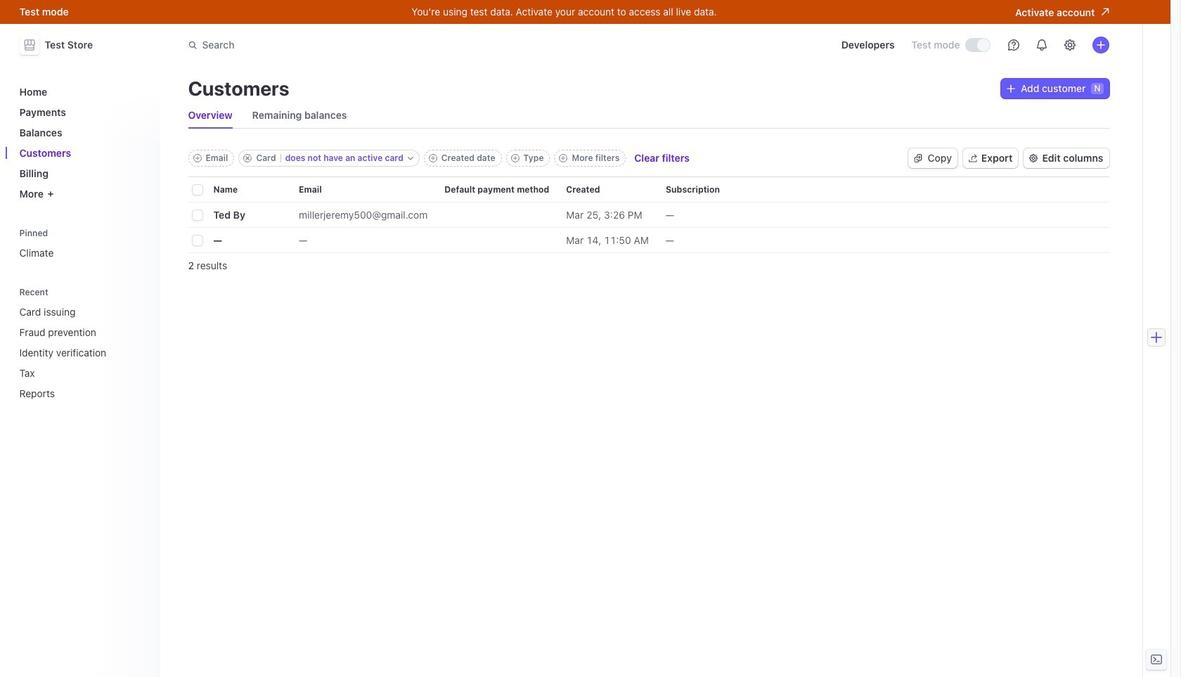 Task type: locate. For each thing, give the bounding box(es) containing it.
add type image
[[511, 154, 519, 162]]

0 vertical spatial svg image
[[1007, 84, 1015, 93]]

add created date image
[[429, 154, 437, 162]]

None search field
[[180, 32, 576, 58]]

add email image
[[193, 154, 201, 162]]

help image
[[1008, 39, 1019, 51]]

Select item checkbox
[[192, 210, 202, 220], [192, 236, 202, 245]]

1 vertical spatial svg image
[[914, 154, 922, 162]]

add more filters image
[[559, 154, 568, 162]]

recent element
[[14, 282, 152, 405], [14, 300, 152, 405]]

Test mode checkbox
[[966, 39, 990, 51]]

toolbar
[[188, 150, 690, 167]]

1 select item checkbox from the top
[[192, 210, 202, 220]]

core navigation links element
[[14, 80, 152, 205]]

1 vertical spatial select item checkbox
[[192, 236, 202, 245]]

settings image
[[1064, 39, 1075, 51]]

0 vertical spatial select item checkbox
[[192, 210, 202, 220]]

tab list
[[188, 103, 1109, 129]]

svg image
[[1007, 84, 1015, 93], [914, 154, 922, 162]]



Task type: describe. For each thing, give the bounding box(es) containing it.
edit card image
[[408, 155, 413, 161]]

clear history image
[[137, 288, 146, 296]]

2 recent element from the top
[[14, 300, 152, 405]]

edit pins image
[[137, 229, 146, 237]]

remove card image
[[244, 154, 252, 162]]

pinned element
[[14, 223, 152, 264]]

1 horizontal spatial svg image
[[1007, 84, 1015, 93]]

Search text field
[[180, 32, 576, 58]]

Select All checkbox
[[192, 185, 202, 195]]

notifications image
[[1036, 39, 1047, 51]]

0 horizontal spatial svg image
[[914, 154, 922, 162]]

1 recent element from the top
[[14, 282, 152, 405]]

2 select item checkbox from the top
[[192, 236, 202, 245]]



Task type: vqa. For each thing, say whether or not it's contained in the screenshot.
the Filter popup button
no



